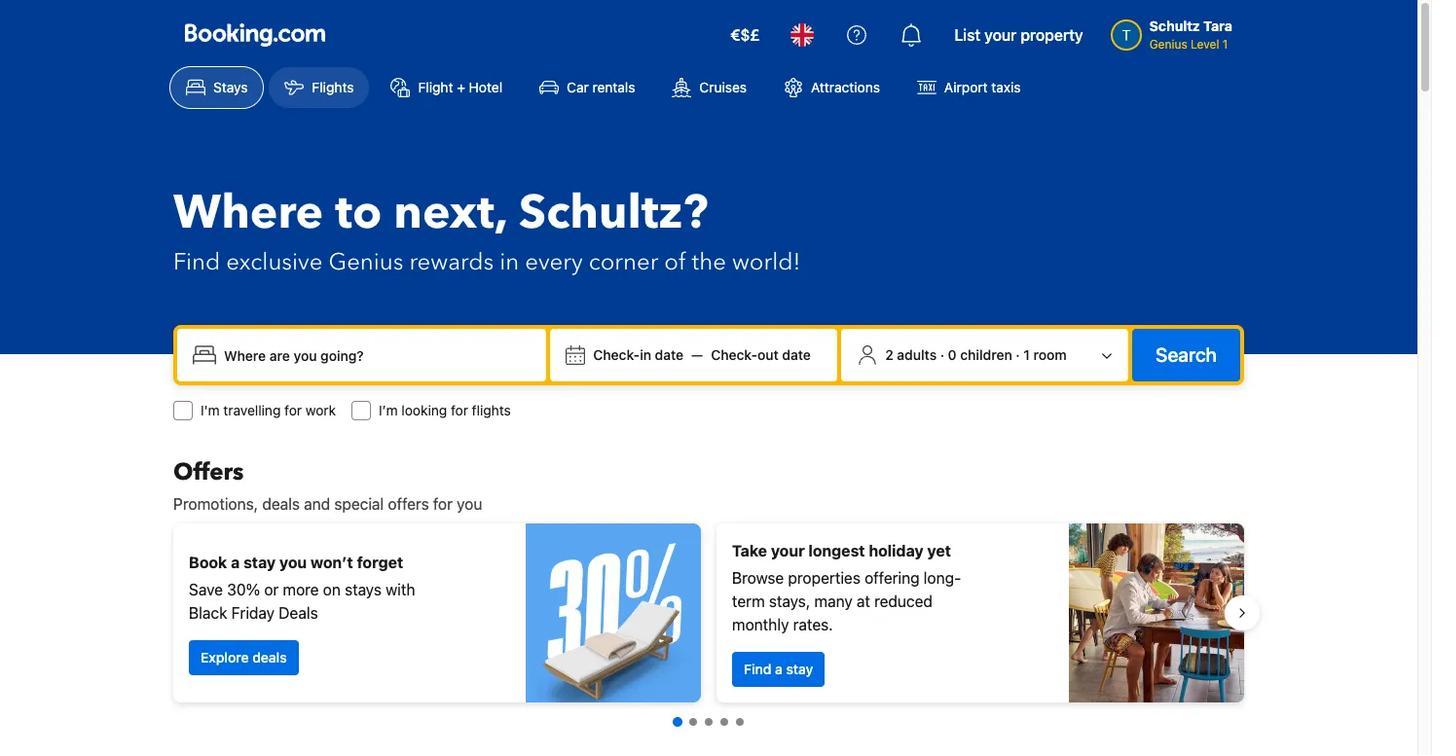 Task type: describe. For each thing, give the bounding box(es) containing it.
2 adults · 0 children · 1 room button
[[849, 337, 1121, 374]]

find a stay link
[[732, 653, 825, 688]]

offering
[[865, 570, 920, 587]]

you inside offers promotions, deals and special offers for you
[[457, 496, 482, 513]]

long-
[[924, 570, 962, 587]]

property
[[1021, 26, 1084, 44]]

you inside book a stay you won't forget save 30% or more on stays with black friday deals
[[279, 554, 307, 572]]

+
[[457, 79, 465, 95]]

take your longest holiday yet image
[[1069, 524, 1245, 703]]

on
[[323, 581, 341, 599]]

genius inside schultz tara genius level 1
[[1150, 37, 1188, 52]]

monthly
[[732, 616, 789, 634]]

room
[[1034, 347, 1067, 363]]

stay for book
[[244, 554, 276, 572]]

€$£
[[731, 26, 760, 44]]

every
[[525, 246, 583, 279]]

explore deals
[[201, 650, 287, 666]]

stays
[[213, 79, 248, 95]]

1 check- from the left
[[593, 347, 640, 363]]

black
[[189, 605, 227, 622]]

i'm
[[201, 402, 220, 419]]

taxis
[[992, 79, 1021, 95]]

properties
[[788, 570, 861, 587]]

where to next, schultz? find exclusive genius rewards in every corner of the world!
[[173, 181, 801, 279]]

exclusive
[[226, 246, 323, 279]]

book
[[189, 554, 227, 572]]

to
[[335, 181, 382, 245]]

i'm travelling for work
[[201, 402, 336, 419]]

car
[[567, 79, 589, 95]]

2 · from the left
[[1016, 347, 1020, 363]]

yet
[[928, 542, 952, 560]]

check-in date — check-out date
[[593, 347, 811, 363]]

2
[[885, 347, 894, 363]]

1 vertical spatial find
[[744, 661, 772, 678]]

children
[[961, 347, 1013, 363]]

term
[[732, 593, 765, 611]]

i'm looking for flights
[[379, 402, 511, 419]]

attractions
[[811, 79, 880, 95]]

out
[[758, 347, 779, 363]]

won't
[[311, 554, 353, 572]]

and
[[304, 496, 330, 513]]

list your property
[[955, 26, 1084, 44]]

book a stay you won't forget save 30% or more on stays with black friday deals
[[189, 554, 415, 622]]

offers promotions, deals and special offers for you
[[173, 457, 482, 513]]

or
[[264, 581, 279, 599]]

world!
[[732, 246, 801, 279]]

rentals
[[593, 79, 635, 95]]

2 check- from the left
[[711, 347, 758, 363]]

search for black friday deals on stays image
[[526, 524, 701, 703]]

special
[[334, 496, 384, 513]]

stays,
[[769, 593, 811, 611]]

flights
[[312, 79, 354, 95]]

stay for find
[[786, 661, 813, 678]]

search button
[[1133, 329, 1241, 382]]

explore
[[201, 650, 249, 666]]

next,
[[394, 181, 507, 245]]

of
[[664, 246, 686, 279]]

hotel
[[469, 79, 503, 95]]

0
[[948, 347, 957, 363]]

flight + hotel link
[[374, 66, 519, 109]]

1 inside "button"
[[1024, 347, 1030, 363]]

travelling
[[223, 402, 281, 419]]

for for flights
[[451, 402, 468, 419]]

car rentals
[[567, 79, 635, 95]]

schultz
[[1150, 18, 1201, 34]]

check-in date button
[[586, 338, 692, 373]]



Task type: locate. For each thing, give the bounding box(es) containing it.
genius inside where to next, schultz? find exclusive genius rewards in every corner of the world!
[[329, 246, 404, 279]]

corner
[[589, 246, 659, 279]]

0 horizontal spatial a
[[231, 554, 240, 572]]

car rentals link
[[523, 66, 652, 109]]

save
[[189, 581, 223, 599]]

rates.
[[793, 616, 833, 634]]

1 vertical spatial in
[[640, 347, 652, 363]]

1 left 'room'
[[1024, 347, 1030, 363]]

at
[[857, 593, 871, 611]]

0 vertical spatial in
[[500, 246, 519, 279]]

30%
[[227, 581, 260, 599]]

1 · from the left
[[941, 347, 945, 363]]

0 vertical spatial 1
[[1223, 37, 1229, 52]]

your right take
[[771, 542, 805, 560]]

i'm
[[379, 402, 398, 419]]

1 horizontal spatial you
[[457, 496, 482, 513]]

1 vertical spatial a
[[775, 661, 783, 678]]

holiday
[[869, 542, 924, 560]]

for
[[285, 402, 302, 419], [451, 402, 468, 419], [433, 496, 453, 513]]

1 horizontal spatial 1
[[1223, 37, 1229, 52]]

search
[[1156, 344, 1217, 366]]

deals left and
[[262, 496, 300, 513]]

your inside list your property link
[[985, 26, 1017, 44]]

0 horizontal spatial 1
[[1024, 347, 1030, 363]]

many
[[815, 593, 853, 611]]

attractions link
[[767, 66, 897, 109]]

cruises
[[700, 79, 747, 95]]

1 horizontal spatial your
[[985, 26, 1017, 44]]

flights link
[[268, 66, 371, 109]]

take
[[732, 542, 767, 560]]

1
[[1223, 37, 1229, 52], [1024, 347, 1030, 363]]

find down monthly
[[744, 661, 772, 678]]

you up more
[[279, 554, 307, 572]]

·
[[941, 347, 945, 363], [1016, 347, 1020, 363]]

0 vertical spatial genius
[[1150, 37, 1188, 52]]

a right book
[[231, 554, 240, 572]]

0 horizontal spatial find
[[173, 246, 220, 279]]

0 vertical spatial you
[[457, 496, 482, 513]]

rewards
[[409, 246, 494, 279]]

offers
[[173, 457, 244, 489]]

1 vertical spatial deals
[[252, 650, 287, 666]]

tara
[[1204, 18, 1233, 34]]

your for property
[[985, 26, 1017, 44]]

a for book
[[231, 554, 240, 572]]

1 inside schultz tara genius level 1
[[1223, 37, 1229, 52]]

for right offers
[[433, 496, 453, 513]]

in left every
[[500, 246, 519, 279]]

0 horizontal spatial you
[[279, 554, 307, 572]]

airport taxis link
[[901, 66, 1038, 109]]

looking
[[402, 402, 447, 419]]

stay inside book a stay you won't forget save 30% or more on stays with black friday deals
[[244, 554, 276, 572]]

booking.com image
[[185, 23, 325, 47]]

0 horizontal spatial your
[[771, 542, 805, 560]]

date right out
[[782, 347, 811, 363]]

0 horizontal spatial genius
[[329, 246, 404, 279]]

flight + hotel
[[418, 79, 503, 95]]

explore deals link
[[189, 641, 299, 676]]

find down "where"
[[173, 246, 220, 279]]

0 vertical spatial your
[[985, 26, 1017, 44]]

1 horizontal spatial check-
[[711, 347, 758, 363]]

date left —
[[655, 347, 684, 363]]

for left flights
[[451, 402, 468, 419]]

take your longest holiday yet browse properties offering long- term stays, many at reduced monthly rates.
[[732, 542, 962, 634]]

your inside take your longest holiday yet browse properties offering long- term stays, many at reduced monthly rates.
[[771, 542, 805, 560]]

check- left —
[[593, 347, 640, 363]]

1 down tara
[[1223, 37, 1229, 52]]

region
[[158, 516, 1260, 711]]

2 adults · 0 children · 1 room
[[885, 347, 1067, 363]]

level
[[1191, 37, 1220, 52]]

you
[[457, 496, 482, 513], [279, 554, 307, 572]]

1 vertical spatial your
[[771, 542, 805, 560]]

date
[[655, 347, 684, 363], [782, 347, 811, 363]]

your for longest
[[771, 542, 805, 560]]

airport
[[945, 79, 988, 95]]

in inside where to next, schultz? find exclusive genius rewards in every corner of the world!
[[500, 246, 519, 279]]

deals inside offers promotions, deals and special offers for you
[[262, 496, 300, 513]]

stays
[[345, 581, 382, 599]]

0 vertical spatial a
[[231, 554, 240, 572]]

offers
[[388, 496, 429, 513]]

a down monthly
[[775, 661, 783, 678]]

check- right —
[[711, 347, 758, 363]]

genius down to
[[329, 246, 404, 279]]

in
[[500, 246, 519, 279], [640, 347, 652, 363]]

Where are you going? field
[[216, 338, 539, 373]]

list
[[955, 26, 981, 44]]

1 vertical spatial 1
[[1024, 347, 1030, 363]]

0 vertical spatial deals
[[262, 496, 300, 513]]

1 horizontal spatial genius
[[1150, 37, 1188, 52]]

1 horizontal spatial date
[[782, 347, 811, 363]]

deals right explore
[[252, 650, 287, 666]]

0 horizontal spatial ·
[[941, 347, 945, 363]]

1 vertical spatial you
[[279, 554, 307, 572]]

your right list
[[985, 26, 1017, 44]]

a
[[231, 554, 240, 572], [775, 661, 783, 678]]

cruises link
[[656, 66, 764, 109]]

deals
[[279, 605, 318, 622]]

find inside where to next, schultz? find exclusive genius rewards in every corner of the world!
[[173, 246, 220, 279]]

region containing take your longest holiday yet
[[158, 516, 1260, 711]]

1 vertical spatial genius
[[329, 246, 404, 279]]

genius down schultz on the right of the page
[[1150, 37, 1188, 52]]

find a stay
[[744, 661, 813, 678]]

2 date from the left
[[782, 347, 811, 363]]

genius
[[1150, 37, 1188, 52], [329, 246, 404, 279]]

reduced
[[875, 593, 933, 611]]

schultz tara genius level 1
[[1150, 18, 1233, 52]]

€$£ button
[[719, 12, 772, 58]]

1 horizontal spatial ·
[[1016, 347, 1020, 363]]

list your property link
[[943, 12, 1095, 58]]

deals inside "explore deals" link
[[252, 650, 287, 666]]

stays link
[[169, 66, 264, 109]]

find
[[173, 246, 220, 279], [744, 661, 772, 678]]

for inside offers promotions, deals and special offers for you
[[433, 496, 453, 513]]

stay down rates.
[[786, 661, 813, 678]]

1 horizontal spatial stay
[[786, 661, 813, 678]]

1 horizontal spatial in
[[640, 347, 652, 363]]

more
[[283, 581, 319, 599]]

1 vertical spatial stay
[[786, 661, 813, 678]]

· left 0
[[941, 347, 945, 363]]

a for find
[[775, 661, 783, 678]]

0 horizontal spatial in
[[500, 246, 519, 279]]

where
[[173, 181, 324, 245]]

0 horizontal spatial date
[[655, 347, 684, 363]]

you right offers
[[457, 496, 482, 513]]

for left the work
[[285, 402, 302, 419]]

adults
[[897, 347, 937, 363]]

flight
[[418, 79, 453, 95]]

progress bar
[[673, 718, 744, 728]]

forget
[[357, 554, 403, 572]]

browse
[[732, 570, 784, 587]]

1 horizontal spatial find
[[744, 661, 772, 678]]

a inside book a stay you won't forget save 30% or more on stays with black friday deals
[[231, 554, 240, 572]]

· right children
[[1016, 347, 1020, 363]]

your account menu schultz tara genius level 1 element
[[1111, 9, 1241, 54]]

0 horizontal spatial stay
[[244, 554, 276, 572]]

0 vertical spatial find
[[173, 246, 220, 279]]

the
[[692, 246, 726, 279]]

stay up the or
[[244, 554, 276, 572]]

check-out date button
[[703, 338, 819, 373]]

0 horizontal spatial check-
[[593, 347, 640, 363]]

—
[[692, 347, 703, 363]]

in left —
[[640, 347, 652, 363]]

friday
[[231, 605, 275, 622]]

flights
[[472, 402, 511, 419]]

1 date from the left
[[655, 347, 684, 363]]

promotions,
[[173, 496, 258, 513]]

your
[[985, 26, 1017, 44], [771, 542, 805, 560]]

airport taxis
[[945, 79, 1021, 95]]

schultz?
[[519, 181, 708, 245]]

stay
[[244, 554, 276, 572], [786, 661, 813, 678]]

0 vertical spatial stay
[[244, 554, 276, 572]]

1 horizontal spatial a
[[775, 661, 783, 678]]

for for work
[[285, 402, 302, 419]]

work
[[306, 402, 336, 419]]



Task type: vqa. For each thing, say whether or not it's contained in the screenshot.
time
no



